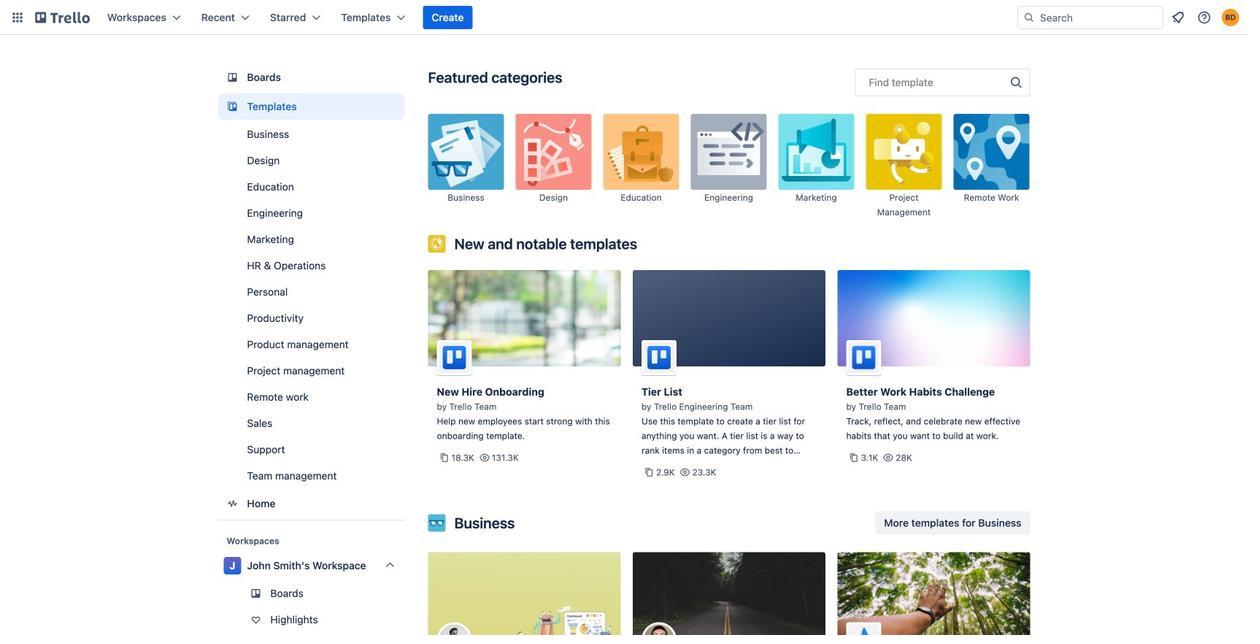 Task type: vqa. For each thing, say whether or not it's contained in the screenshot.
Show menu image on the right of page
no



Task type: describe. For each thing, give the bounding box(es) containing it.
atlassian image
[[847, 622, 1022, 635]]

home image
[[224, 495, 241, 513]]

project management icon image
[[866, 114, 942, 190]]

Search field
[[1035, 7, 1163, 28]]

barb dwyer (barbdwyer3) image
[[1222, 9, 1240, 26]]

primary element
[[0, 0, 1248, 35]]

search image
[[1024, 12, 1035, 23]]

open information menu image
[[1197, 10, 1212, 25]]

remote work icon image
[[954, 114, 1030, 190]]

1 trello team image from the left
[[437, 340, 472, 375]]

toni, founder @ crmble image
[[437, 622, 612, 635]]

2 business icon image from the top
[[428, 514, 446, 532]]



Task type: locate. For each thing, give the bounding box(es) containing it.
template board image
[[224, 98, 241, 115]]

education icon image
[[603, 114, 679, 190]]

2 trello team image from the left
[[847, 340, 882, 375]]

0 vertical spatial business icon image
[[428, 114, 504, 190]]

back to home image
[[35, 6, 90, 29]]

business icon image
[[428, 114, 504, 190], [428, 514, 446, 532]]

trello engineering team image
[[642, 340, 677, 375]]

0 horizontal spatial trello team image
[[437, 340, 472, 375]]

syarfandi achmad image
[[642, 622, 817, 635]]

None field
[[855, 69, 1030, 96]]

0 notifications image
[[1170, 9, 1187, 26]]

marketing icon image
[[779, 114, 855, 190]]

1 vertical spatial business icon image
[[428, 514, 446, 532]]

design icon image
[[516, 114, 592, 190]]

board image
[[224, 69, 241, 86]]

1 business icon image from the top
[[428, 114, 504, 190]]

trello team image
[[437, 340, 472, 375], [847, 340, 882, 375]]

engineering icon image
[[691, 114, 767, 190]]

1 horizontal spatial trello team image
[[847, 340, 882, 375]]



